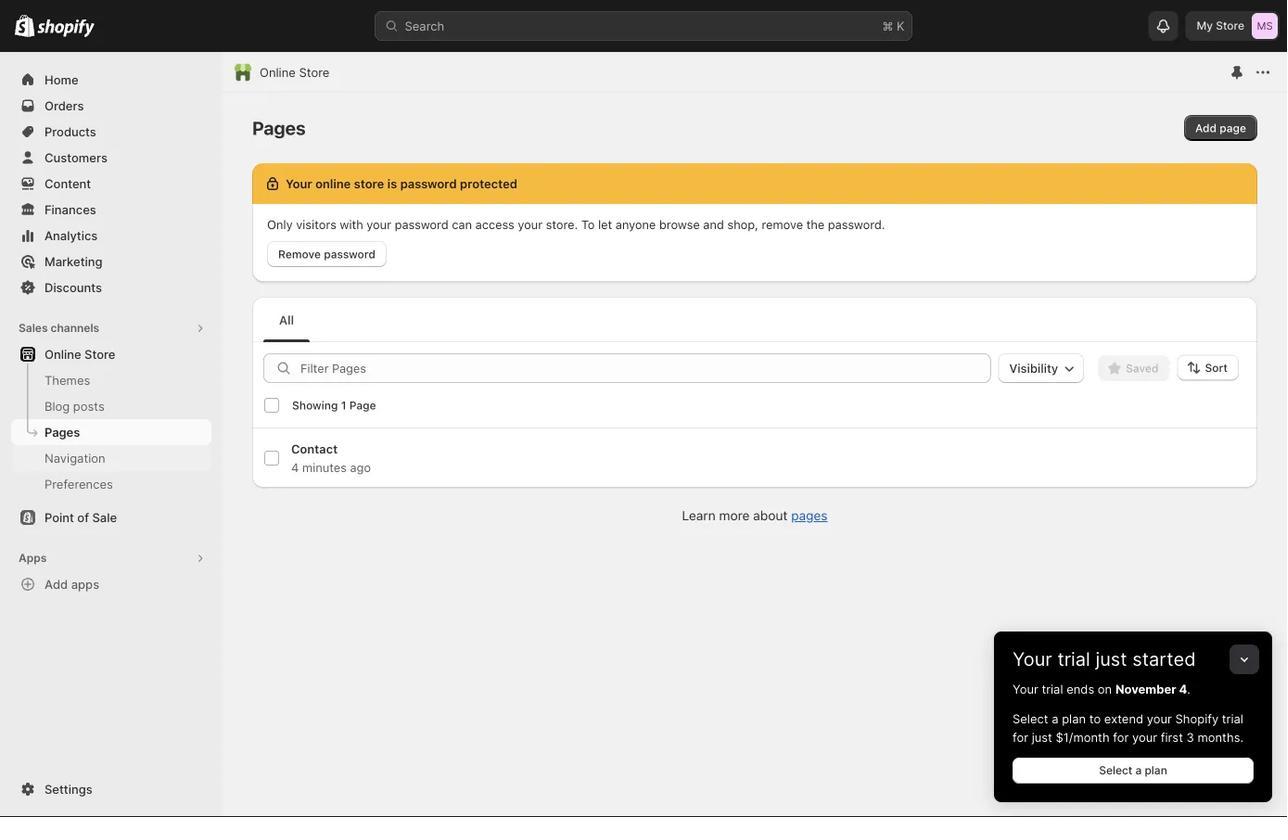 Task type: vqa. For each thing, say whether or not it's contained in the screenshot.
text box
no



Task type: locate. For each thing, give the bounding box(es) containing it.
your
[[1013, 648, 1052, 670], [1013, 682, 1038, 696]]

select for select a plan to extend your shopify trial for just $1/month for your first 3 months.
[[1013, 711, 1048, 726]]

products
[[45, 124, 96, 139]]

$1/month
[[1056, 730, 1110, 744]]

online store right online store 'image'
[[260, 65, 330, 79]]

for down extend
[[1113, 730, 1129, 744]]

select inside select a plan to extend your shopify trial for just $1/month for your first 3 months.
[[1013, 711, 1048, 726]]

online store
[[260, 65, 330, 79], [45, 347, 115, 361]]

0 vertical spatial select
[[1013, 711, 1048, 726]]

extend
[[1104, 711, 1144, 726]]

point of sale
[[45, 510, 117, 524]]

posts
[[73, 399, 105, 413]]

themes link
[[11, 367, 211, 393]]

settings
[[45, 782, 92, 796]]

your trial ends on november 4 .
[[1013, 682, 1191, 696]]

trial left "ends"
[[1042, 682, 1063, 696]]

point of sale link
[[11, 504, 211, 530]]

3
[[1187, 730, 1194, 744]]

0 vertical spatial just
[[1096, 648, 1127, 670]]

your inside your trial just started 'dropdown button'
[[1013, 648, 1052, 670]]

1 horizontal spatial online store link
[[260, 63, 330, 82]]

2 horizontal spatial store
[[1216, 19, 1245, 32]]

store right online store 'image'
[[299, 65, 330, 79]]

online store image
[[234, 63, 252, 82]]

select left "to"
[[1013, 711, 1048, 726]]

trial
[[1058, 648, 1090, 670], [1042, 682, 1063, 696], [1222, 711, 1244, 726]]

0 vertical spatial your
[[1147, 711, 1172, 726]]

blog posts link
[[11, 393, 211, 419]]

1 vertical spatial online store
[[45, 347, 115, 361]]

just up on
[[1096, 648, 1127, 670]]

online store link right online store 'image'
[[260, 63, 330, 82]]

trial up "ends"
[[1058, 648, 1090, 670]]

for
[[1013, 730, 1028, 744], [1113, 730, 1129, 744]]

0 horizontal spatial online store
[[45, 347, 115, 361]]

1 vertical spatial select
[[1099, 764, 1133, 777]]

for left $1/month
[[1013, 730, 1028, 744]]

1 vertical spatial just
[[1032, 730, 1052, 744]]

plan down first
[[1145, 764, 1167, 777]]

a down select a plan to extend your shopify trial for just $1/month for your first 3 months. in the right of the page
[[1135, 764, 1142, 777]]

your up the 'your trial ends on november 4 .'
[[1013, 648, 1052, 670]]

0 horizontal spatial plan
[[1062, 711, 1086, 726]]

0 horizontal spatial a
[[1052, 711, 1059, 726]]

1 vertical spatial plan
[[1145, 764, 1167, 777]]

search
[[405, 19, 444, 33]]

1 horizontal spatial just
[[1096, 648, 1127, 670]]

trial inside 'dropdown button'
[[1058, 648, 1090, 670]]

sale
[[92, 510, 117, 524]]

1 vertical spatial online store link
[[11, 341, 211, 367]]

select a plan to extend your shopify trial for just $1/month for your first 3 months.
[[1013, 711, 1244, 744]]

select down select a plan to extend your shopify trial for just $1/month for your first 3 months. in the right of the page
[[1099, 764, 1133, 777]]

discounts link
[[11, 274, 211, 300]]

1 horizontal spatial for
[[1113, 730, 1129, 744]]

0 vertical spatial online
[[260, 65, 296, 79]]

a inside select a plan to extend your shopify trial for just $1/month for your first 3 months.
[[1052, 711, 1059, 726]]

plan up $1/month
[[1062, 711, 1086, 726]]

marketing link
[[11, 249, 211, 274]]

a for select a plan
[[1135, 764, 1142, 777]]

4
[[1179, 682, 1187, 696]]

plan inside select a plan to extend your shopify trial for just $1/month for your first 3 months.
[[1062, 711, 1086, 726]]

2 vertical spatial trial
[[1222, 711, 1244, 726]]

plan
[[1062, 711, 1086, 726], [1145, 764, 1167, 777]]

plan for select a plan
[[1145, 764, 1167, 777]]

store right my
[[1216, 19, 1245, 32]]

your left first
[[1132, 730, 1157, 744]]

0 vertical spatial a
[[1052, 711, 1059, 726]]

0 horizontal spatial for
[[1013, 730, 1028, 744]]

your up first
[[1147, 711, 1172, 726]]

1 vertical spatial your
[[1013, 682, 1038, 696]]

just
[[1096, 648, 1127, 670], [1032, 730, 1052, 744]]

online store link
[[260, 63, 330, 82], [11, 341, 211, 367]]

0 horizontal spatial select
[[1013, 711, 1048, 726]]

store down sales channels button
[[84, 347, 115, 361]]

customers
[[45, 150, 108, 165]]

select a plan link
[[1013, 758, 1254, 784]]

1 vertical spatial your
[[1132, 730, 1157, 744]]

online right online store 'image'
[[260, 65, 296, 79]]

settings link
[[11, 776, 211, 802]]

home link
[[11, 67, 211, 93]]

shopify image
[[15, 14, 35, 37], [37, 19, 95, 38]]

your
[[1147, 711, 1172, 726], [1132, 730, 1157, 744]]

2 for from the left
[[1113, 730, 1129, 744]]

1 vertical spatial trial
[[1042, 682, 1063, 696]]

online down sales channels
[[45, 347, 81, 361]]

0 horizontal spatial just
[[1032, 730, 1052, 744]]

apps button
[[11, 545, 211, 571]]

1 horizontal spatial select
[[1099, 764, 1133, 777]]

my store image
[[1252, 13, 1278, 39]]

a for select a plan to extend your shopify trial for just $1/month for your first 3 months.
[[1052, 711, 1059, 726]]

your left "ends"
[[1013, 682, 1038, 696]]

1 vertical spatial online
[[45, 347, 81, 361]]

online store down channels
[[45, 347, 115, 361]]

1 horizontal spatial online store
[[260, 65, 330, 79]]

0 vertical spatial plan
[[1062, 711, 1086, 726]]

0 vertical spatial online store
[[260, 65, 330, 79]]

store
[[1216, 19, 1245, 32], [299, 65, 330, 79], [84, 347, 115, 361]]

online
[[260, 65, 296, 79], [45, 347, 81, 361]]

online store link down channels
[[11, 341, 211, 367]]

a
[[1052, 711, 1059, 726], [1135, 764, 1142, 777]]

just left $1/month
[[1032, 730, 1052, 744]]

1 horizontal spatial a
[[1135, 764, 1142, 777]]

1 for from the left
[[1013, 730, 1028, 744]]

1 vertical spatial store
[[299, 65, 330, 79]]

plan for select a plan to extend your shopify trial for just $1/month for your first 3 months.
[[1062, 711, 1086, 726]]

2 vertical spatial store
[[84, 347, 115, 361]]

1 your from the top
[[1013, 648, 1052, 670]]

your for your trial just started
[[1013, 648, 1052, 670]]

trial for ends
[[1042, 682, 1063, 696]]

0 vertical spatial trial
[[1058, 648, 1090, 670]]

navigation
[[45, 451, 105, 465]]

1 vertical spatial a
[[1135, 764, 1142, 777]]

trial up the months. in the right bottom of the page
[[1222, 711, 1244, 726]]

add
[[45, 577, 68, 591]]

2 your from the top
[[1013, 682, 1038, 696]]

navigation link
[[11, 445, 211, 471]]

1 horizontal spatial plan
[[1145, 764, 1167, 777]]

select
[[1013, 711, 1048, 726], [1099, 764, 1133, 777]]

your inside 'your trial just started' element
[[1013, 682, 1038, 696]]

a up $1/month
[[1052, 711, 1059, 726]]

0 vertical spatial your
[[1013, 648, 1052, 670]]



Task type: describe. For each thing, give the bounding box(es) containing it.
finances link
[[11, 197, 211, 223]]

apps
[[71, 577, 99, 591]]

content link
[[11, 171, 211, 197]]

your trial just started element
[[994, 680, 1272, 802]]

your for your trial ends on november 4 .
[[1013, 682, 1038, 696]]

orders
[[45, 98, 84, 113]]

my
[[1197, 19, 1213, 32]]

months.
[[1198, 730, 1244, 744]]

0 horizontal spatial shopify image
[[15, 14, 35, 37]]

home
[[45, 72, 78, 87]]

orders link
[[11, 93, 211, 119]]

trial for just
[[1058, 648, 1090, 670]]

blog posts
[[45, 399, 105, 413]]

point of sale button
[[0, 504, 223, 530]]

to
[[1089, 711, 1101, 726]]

⌘
[[882, 19, 893, 33]]

0 vertical spatial online store link
[[260, 63, 330, 82]]

channels
[[51, 321, 99, 335]]

themes
[[45, 373, 90, 387]]

k
[[897, 19, 905, 33]]

november
[[1116, 682, 1176, 696]]

0 horizontal spatial online store link
[[11, 341, 211, 367]]

point
[[45, 510, 74, 524]]

on
[[1098, 682, 1112, 696]]

discounts
[[45, 280, 102, 294]]

preferences
[[45, 477, 113, 491]]

pages
[[45, 425, 80, 439]]

shopify
[[1175, 711, 1219, 726]]

.
[[1187, 682, 1191, 696]]

finances
[[45, 202, 96, 217]]

pages link
[[11, 419, 211, 445]]

sales
[[19, 321, 48, 335]]

first
[[1161, 730, 1183, 744]]

your trial just started
[[1013, 648, 1196, 670]]

1 horizontal spatial shopify image
[[37, 19, 95, 38]]

ends
[[1067, 682, 1094, 696]]

blog
[[45, 399, 70, 413]]

analytics link
[[11, 223, 211, 249]]

marketing
[[45, 254, 102, 268]]

0 vertical spatial store
[[1216, 19, 1245, 32]]

just inside 'dropdown button'
[[1096, 648, 1127, 670]]

content
[[45, 176, 91, 191]]

0 horizontal spatial online
[[45, 347, 81, 361]]

customers link
[[11, 145, 211, 171]]

products link
[[11, 119, 211, 145]]

preferences link
[[11, 471, 211, 497]]

analytics
[[45, 228, 98, 243]]

just inside select a plan to extend your shopify trial for just $1/month for your first 3 months.
[[1032, 730, 1052, 744]]

1 horizontal spatial online
[[260, 65, 296, 79]]

sales channels
[[19, 321, 99, 335]]

trial inside select a plan to extend your shopify trial for just $1/month for your first 3 months.
[[1222, 711, 1244, 726]]

apps
[[19, 551, 47, 565]]

sales channels button
[[11, 315, 211, 341]]

⌘ k
[[882, 19, 905, 33]]

my store
[[1197, 19, 1245, 32]]

add apps button
[[11, 571, 211, 597]]

1 horizontal spatial store
[[299, 65, 330, 79]]

select a plan
[[1099, 764, 1167, 777]]

started
[[1132, 648, 1196, 670]]

of
[[77, 510, 89, 524]]

0 horizontal spatial store
[[84, 347, 115, 361]]

your trial just started button
[[994, 632, 1272, 670]]

select for select a plan
[[1099, 764, 1133, 777]]

add apps
[[45, 577, 99, 591]]



